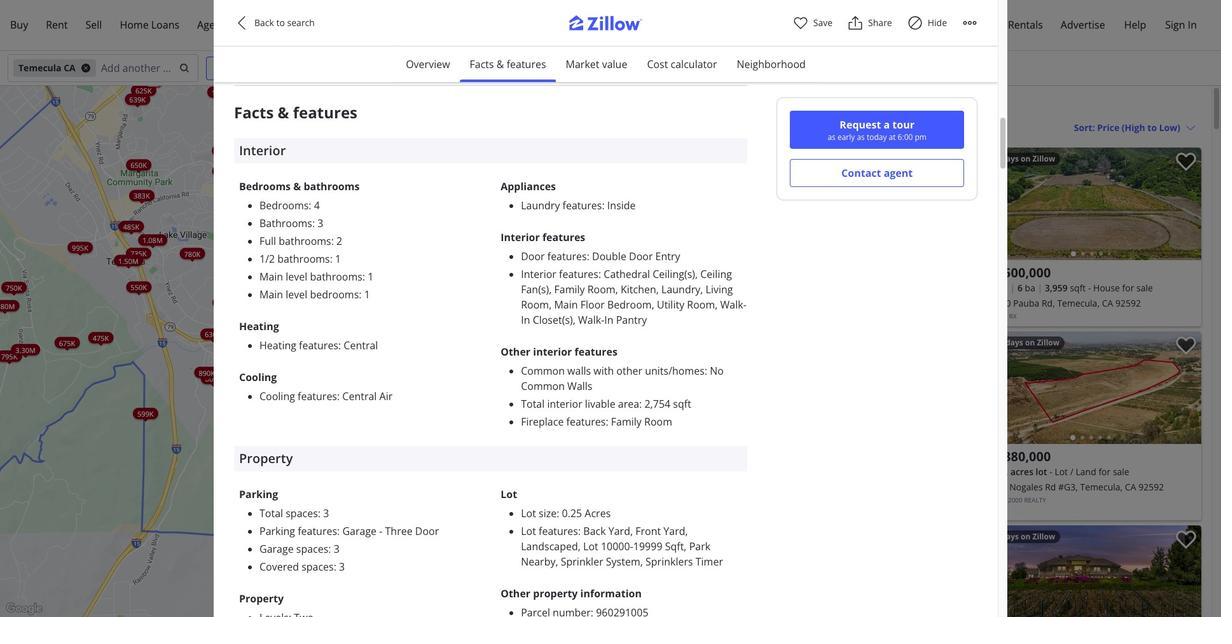 Task type: vqa. For each thing, say whether or not it's contained in the screenshot.
"FINISH"
no



Task type: locate. For each thing, give the bounding box(es) containing it.
realty inside 0 los nogales rd #g3, temecula, ca 92592 remax 2000 realty
[[1025, 496, 1047, 505]]

total up covered
[[260, 506, 283, 520]]

- left the three
[[379, 524, 383, 538]]

0 horizontal spatial 795k link
[[0, 350, 22, 362]]

lot for lot size : 0.25 acres
[[521, 506, 536, 520]]

1.50m link up 565k link
[[261, 309, 290, 320]]

chevron left image for $9,500,000
[[987, 196, 1002, 212]]

los
[[993, 481, 1008, 493]]

temecula left remove tag icon at the top of page
[[18, 62, 61, 74]]

interior for interior features
[[501, 230, 540, 244]]

back inside back yard, front yard, landscaped, lot 10000-19999 sqft, park nearby, sprinkler system, sprinklers timer
[[584, 524, 606, 538]]

550k left 788k 790k
[[310, 291, 326, 301]]

569k link
[[239, 352, 264, 363]]

3d inside 3d tour 724k
[[227, 366, 232, 372]]

3d for 3d tour 780k
[[278, 157, 284, 163]]

1.50m down 1.08m link
[[118, 255, 139, 265]]

0 vertical spatial sale
[[1137, 282, 1154, 294]]

180k 3d tour 4 units
[[225, 145, 262, 160]]

735k
[[130, 248, 147, 258]]

tour inside 3d tour 780k
[[285, 157, 297, 163]]

link
[[356, 234, 390, 251], [352, 238, 382, 255], [354, 368, 385, 385], [335, 410, 365, 427]]

41 days on zillow
[[991, 153, 1056, 164]]

580k
[[276, 323, 292, 333]]

chevron left image down 80
[[761, 196, 776, 212]]

0 horizontal spatial chevron left image
[[234, 15, 249, 31]]

main content containing temecula ca luxury homes
[[744, 86, 1212, 617]]

clear field image
[[178, 63, 188, 73]]

1 horizontal spatial yard,
[[664, 524, 688, 538]]

0 horizontal spatial chevron down image
[[455, 63, 466, 73]]

on right 68
[[1021, 531, 1031, 542]]

door up cathedral at the top of page
[[629, 249, 653, 263]]

699k for top 699k "link"
[[331, 266, 347, 276]]

agent finder
[[197, 18, 256, 32]]

3d left 595k link
[[350, 400, 355, 405]]

180k
[[225, 150, 241, 159]]

a
[[884, 118, 890, 132]]

tour for 3d tour
[[357, 400, 369, 405]]

0 vertical spatial realty
[[986, 312, 1008, 321]]

0 vertical spatial 780k
[[274, 163, 290, 172]]

early
[[838, 132, 855, 143]]

facts & features down available at the left of page
[[470, 57, 546, 71]]

chevron left image down 68
[[987, 574, 1002, 590]]

1 horizontal spatial 625k
[[263, 262, 279, 272]]

0 horizontal spatial facts & features
[[234, 102, 358, 123]]

total interior livable area : 2,754 sqft fireplace features : family room
[[521, 397, 692, 429]]

chevron right image for $9,500,000
[[1180, 196, 1196, 212]]

new inside new 615k
[[277, 241, 287, 246]]

1 vertical spatial 1
[[368, 270, 374, 284]]

1 horizontal spatial 639k
[[281, 260, 298, 270]]

yard, up the 10000-
[[609, 524, 633, 538]]

zillow right 41
[[1033, 153, 1056, 164]]

temecula up results
[[757, 98, 816, 115]]

2 chevron right image from the top
[[1180, 380, 1196, 395]]

chevron down image
[[455, 63, 466, 73], [554, 63, 564, 73], [1186, 122, 1196, 133]]

3 chevron left image from the top
[[987, 574, 1002, 590]]

interior for other
[[533, 345, 572, 359]]

property down covered
[[239, 592, 284, 606]]

1.08m link
[[138, 234, 167, 245]]

1 vertical spatial heating
[[260, 338, 296, 352]]

hide
[[928, 17, 947, 29]]

2 vertical spatial 1
[[364, 287, 370, 301]]

zillow right 80
[[807, 153, 829, 164]]

temecula, down land at the bottom
[[1081, 481, 1123, 493]]

to
[[276, 17, 285, 29]]

1 vertical spatial level
[[286, 287, 308, 301]]

bedrooms
[[239, 179, 291, 193], [260, 198, 309, 212]]

chevron left image inside "property images, use arrow keys to navigate, image 1 of 41" group
[[987, 196, 1002, 212]]

zillow logo image
[[560, 15, 662, 38]]

tour for 3d tour 780k
[[285, 157, 297, 163]]

1 vertical spatial garage
[[260, 542, 294, 556]]

sqft right 2,754
[[673, 397, 692, 411]]

chevron right image
[[954, 196, 969, 212], [1180, 574, 1196, 590]]

1 vertical spatial walk-
[[578, 313, 605, 327]]

1.08m
[[143, 235, 163, 245]]

1 horizontal spatial back
[[584, 524, 606, 538]]

2 horizontal spatial door
[[629, 249, 653, 263]]

1 vertical spatial 650k link
[[346, 288, 371, 300]]

788k 790k
[[327, 162, 360, 445]]

2 horizontal spatial in
[[1188, 18, 1197, 32]]

data
[[580, 609, 593, 616]]

2
[[337, 234, 342, 248]]

central inside "cooling cooling features : central air"
[[343, 389, 377, 403]]

heating
[[239, 319, 279, 333], [260, 338, 296, 352]]

699k link up 1.19m link
[[335, 333, 360, 344]]

2 vertical spatial 800k link
[[320, 397, 345, 408]]

family
[[555, 282, 585, 296], [611, 415, 642, 429]]

0 vertical spatial level
[[286, 270, 308, 284]]

& down 3d tour 780k
[[293, 179, 301, 193]]

3d inside 3d tour 780k
[[278, 157, 284, 163]]

walk- down "floor"
[[578, 313, 605, 327]]

facts & features
[[470, 57, 546, 71], [234, 102, 358, 123]]

1 vertical spatial chevron right image
[[1180, 574, 1196, 590]]

pm
[[915, 132, 927, 143]]

0 horizontal spatial 800k link
[[201, 373, 226, 384]]

total up 'fireplace'
[[521, 397, 545, 411]]

0 vertical spatial 795k
[[312, 241, 328, 251]]

0 horizontal spatial 625k link
[[131, 84, 156, 96]]

3d right units
[[278, 157, 284, 163]]

for inside $5,880,000 48.52 acres lot - lot / land for sale
[[1099, 466, 1111, 478]]

back
[[255, 17, 274, 29], [584, 524, 606, 538]]

back left to
[[255, 17, 274, 29]]

6
[[1018, 282, 1023, 294]]

features right 11.0m
[[563, 198, 602, 212]]

1 vertical spatial central
[[343, 389, 377, 403]]

3.10m
[[368, 139, 388, 149]]

490
[[991, 337, 1004, 348]]

room, down "living"
[[687, 298, 718, 312]]

property down "595k 599k"
[[239, 450, 293, 467]]

chevron left image inside the 'property images, use arrow keys to navigate, image 1 of 69' group
[[987, 574, 1002, 590]]

0 horizontal spatial yard,
[[609, 524, 633, 538]]

search image
[[179, 63, 190, 73]]

fan(s),
[[521, 282, 552, 296]]

sqft up "39100 pauba rd, temecula, ca 92592" link
[[1070, 282, 1086, 294]]

chevron right image inside the 'property images, use arrow keys to navigate, image 1 of 69' group
[[1180, 574, 1196, 590]]

on for 490
[[1026, 337, 1035, 348]]

more image
[[963, 15, 978, 31]]

on right the 490
[[1026, 337, 1035, 348]]

remove tag image
[[81, 63, 91, 73]]

1 horizontal spatial as
[[857, 132, 865, 143]]

0 vertical spatial property
[[239, 450, 293, 467]]

- inside parking total spaces : 3 parking features : garage - three door garage spaces : 3 covered spaces : 3
[[379, 524, 383, 538]]

walk-
[[721, 298, 747, 312], [578, 313, 605, 327]]

sign in link
[[1157, 10, 1206, 40]]

790k
[[343, 435, 360, 445]]

family down area
[[611, 415, 642, 429]]

buy link
[[1, 10, 37, 40]]

1 vertical spatial 800k
[[205, 373, 222, 383]]

800k left 875k
[[324, 398, 340, 407]]

0 vertical spatial 799k link
[[314, 136, 339, 147]]

loans
[[151, 18, 179, 32]]

39100 pauba rd, temecula, ca 92592 realty rx
[[986, 297, 1141, 321]]

3.10m link
[[364, 138, 393, 150]]

699k link up bedrooms
[[327, 266, 352, 277]]

back down 'acres'
[[584, 524, 606, 538]]

565k link
[[271, 321, 297, 332]]

799k inside 799k 800k
[[308, 263, 324, 272]]

main content
[[744, 86, 1212, 617]]

0 horizontal spatial for
[[1099, 466, 1111, 478]]

neighborhood
[[737, 57, 806, 71]]

3d right 890k link
[[227, 366, 232, 372]]

property
[[239, 450, 293, 467], [239, 592, 284, 606]]

times
[[519, 34, 547, 48]]

total inside total interior livable area : 2,754 sqft fireplace features : family room
[[521, 397, 545, 411]]

in inside navigation
[[1188, 18, 1197, 32]]

1 chevron right image from the top
[[1180, 196, 1196, 212]]

669k
[[290, 399, 306, 408]]

new inside new 509k 3d tour
[[237, 128, 247, 134]]

heating down 580k "link"
[[260, 338, 296, 352]]

days for 80
[[776, 153, 793, 164]]

0 vertical spatial chevron right image
[[954, 196, 969, 212]]

0 vertical spatial family
[[555, 282, 585, 296]]

features down 'door features : double door entry'
[[559, 267, 599, 281]]

chevron right image for 80 days on zillow
[[954, 196, 969, 212]]

new for 615k
[[277, 241, 287, 246]]

filters element
[[0, 51, 1222, 86]]

- up "39100 pauba rd, temecula, ca 92592" link
[[1089, 282, 1092, 294]]

living
[[706, 282, 733, 296]]

1 vertical spatial other
[[501, 587, 531, 601]]

tour inside "3d tour" link
[[357, 400, 369, 405]]

950k
[[553, 160, 569, 169]]

1 vertical spatial 795k
[[1, 351, 17, 361]]

days right 41
[[1002, 153, 1019, 164]]

0 horizontal spatial 625k
[[135, 85, 152, 95]]

property images, use arrow keys to navigate, image 1 of 21 group
[[755, 148, 976, 260]]

temecula for temecula ca
[[18, 62, 61, 74]]

:
[[309, 198, 311, 212], [602, 198, 605, 212], [312, 216, 315, 230], [331, 234, 334, 248], [587, 249, 590, 263], [330, 252, 333, 266], [599, 267, 601, 281], [363, 270, 365, 284], [359, 287, 362, 301], [338, 338, 341, 352], [705, 364, 708, 378], [337, 389, 340, 403], [640, 397, 642, 411], [606, 415, 609, 429], [318, 506, 321, 520], [557, 506, 560, 520], [337, 524, 340, 538], [578, 524, 581, 538], [329, 542, 331, 556], [334, 560, 337, 574]]

1 horizontal spatial new
[[277, 241, 287, 246]]

temecula,
[[1058, 297, 1100, 309], [1081, 481, 1123, 493]]

0 vertical spatial walk-
[[721, 298, 747, 312]]

1 chevron left image from the top
[[987, 196, 1002, 212]]

2 other from the top
[[501, 587, 531, 601]]

walk- down "living"
[[721, 298, 747, 312]]

features down the times at left
[[507, 57, 546, 71]]

0 horizontal spatial back
[[255, 17, 274, 29]]

features inside heating heating features : central
[[299, 338, 338, 352]]

hide image
[[908, 15, 923, 31]]

788k link
[[322, 161, 347, 173]]

1 horizontal spatial 800k link
[[293, 286, 318, 297]]

chevron left image right agent
[[234, 15, 249, 31]]

3d left the "569k"
[[235, 351, 241, 357]]

1 vertical spatial 639k link
[[277, 260, 302, 271]]

finder
[[227, 18, 256, 32]]

0 vertical spatial other
[[501, 345, 531, 359]]

1 vertical spatial interior
[[501, 230, 540, 244]]

features inside "cooling cooling features : central air"
[[298, 389, 337, 403]]

3d right 180k
[[242, 145, 248, 151]]

inside
[[608, 198, 636, 212]]

0 vertical spatial 800k
[[297, 287, 314, 296]]

0 vertical spatial 3d tour link
[[227, 350, 257, 367]]

1 vertical spatial 3d tour link
[[341, 398, 372, 416]]

0.25
[[562, 506, 582, 520]]

neighborhood button
[[727, 46, 816, 82]]

temecula ca luxury homes
[[757, 98, 928, 115]]

chevron right image
[[1180, 196, 1196, 212], [1180, 380, 1196, 395]]

2 horizontal spatial 800k
[[324, 398, 340, 407]]

family inside total interior livable area : 2,754 sqft fireplace features : family room
[[611, 415, 642, 429]]

0
[[986, 481, 991, 493]]

features inside total interior livable area : 2,754 sqft fireplace features : family room
[[567, 415, 606, 429]]

chevron left image inside the property images, use arrow keys to navigate, image 1 of 5 'group'
[[987, 380, 1002, 395]]

383k
[[134, 191, 150, 200]]

interior down the closet(s),
[[533, 345, 572, 359]]

appliances
[[501, 179, 556, 193]]

3.30m link
[[11, 344, 40, 355]]

realty down the nogales
[[1025, 496, 1047, 505]]

485k link
[[119, 220, 144, 232]]

home
[[120, 18, 149, 32]]

home loans
[[120, 18, 179, 32]]

680k
[[274, 341, 290, 351]]

chevron right image for $5,880,000
[[1180, 380, 1196, 395]]

600k
[[273, 258, 289, 268]]

interior features
[[501, 230, 586, 244]]

2 horizontal spatial chevron down image
[[1186, 122, 1196, 133]]

0 vertical spatial 639k
[[129, 94, 146, 104]]

facts down see all available times
[[470, 57, 494, 71]]

2 horizontal spatial room,
[[687, 298, 718, 312]]

central for central
[[344, 338, 378, 352]]

0 vertical spatial chevron left image
[[987, 196, 1002, 212]]

2 vertical spatial chevron left image
[[987, 574, 1002, 590]]

ca right #g3,
[[1125, 481, 1137, 493]]

#g3,
[[1059, 481, 1078, 493]]

bedrooms up bathrooms
[[260, 198, 309, 212]]

realty down 39100
[[986, 312, 1008, 321]]

800k link
[[293, 286, 318, 297], [201, 373, 226, 384], [320, 397, 345, 408]]

on
[[795, 153, 805, 164], [1021, 153, 1031, 164], [1026, 337, 1035, 348], [1021, 531, 1031, 542]]

780k left new 509k 3d tour
[[184, 249, 201, 258]]

ca down house
[[1102, 297, 1114, 309]]

interior inside total interior livable area : 2,754 sqft fireplace features : family room
[[547, 397, 583, 411]]

common down other interior features
[[521, 364, 565, 378]]

799k
[[318, 137, 335, 146], [308, 263, 324, 272]]

1m link
[[483, 130, 502, 141]]

0 vertical spatial 800k link
[[293, 286, 318, 297]]

zillow down 39100 pauba rd, temecula, ca 92592 realty rx
[[1037, 337, 1060, 348]]

door right the three
[[415, 524, 439, 538]]

0 horizontal spatial family
[[555, 282, 585, 296]]

1 horizontal spatial &
[[293, 179, 301, 193]]

0 horizontal spatial 800k
[[205, 373, 222, 383]]

- right lot
[[1050, 466, 1053, 478]]

1.90m
[[291, 187, 311, 197]]

1 vertical spatial 780k
[[184, 249, 201, 258]]

garage up covered
[[260, 542, 294, 556]]

2 chevron left image from the top
[[987, 380, 1002, 395]]

interior for total
[[547, 397, 583, 411]]

3d tour 780k
[[274, 157, 297, 172]]

days for 68
[[1002, 531, 1019, 542]]

68
[[991, 531, 1000, 542]]

zillow right 68
[[1033, 531, 1056, 542]]

new for 550k
[[323, 286, 333, 291]]

room, up "floor"
[[588, 282, 618, 296]]

central inside heating heating features : central
[[344, 338, 378, 352]]

1 vertical spatial sqft
[[673, 397, 692, 411]]

10000-
[[601, 539, 634, 553]]

features inside appliances laundry features : inside
[[563, 198, 602, 212]]

0 vertical spatial 92592
[[1116, 297, 1141, 309]]

new 615k
[[264, 241, 287, 256]]

1 horizontal spatial 635k link
[[293, 251, 318, 262]]

in right sign
[[1188, 18, 1197, 32]]

door down interior features
[[521, 249, 545, 263]]

4 down the 1.90m link
[[314, 198, 320, 212]]

ca inside 39100 pauba rd, temecula, ca 92592 realty rx
[[1102, 297, 1114, 309]]

0 vertical spatial interior
[[239, 142, 286, 159]]

780k
[[274, 163, 290, 172], [184, 249, 201, 258]]

days right the 490
[[1006, 337, 1024, 348]]

features left 849k
[[299, 338, 338, 352]]

1 other from the top
[[501, 345, 531, 359]]

799k link up 788k
[[314, 136, 339, 147]]

heating heating features : central
[[239, 319, 378, 352]]

0 horizontal spatial chevron right image
[[954, 196, 969, 212]]

common inside no common walls
[[521, 379, 565, 393]]

timer
[[696, 555, 723, 569]]

& up 3d tour 780k
[[278, 102, 289, 123]]

chevron left image
[[987, 196, 1002, 212], [987, 380, 1002, 395], [987, 574, 1002, 590]]

chevron left image
[[234, 15, 249, 31], [761, 196, 776, 212]]

door features : double door entry
[[521, 249, 681, 263]]

599k
[[137, 409, 154, 418]]

interior down walls
[[547, 397, 583, 411]]

on for 68
[[1021, 531, 1031, 542]]

save this home image
[[950, 153, 971, 171], [1176, 153, 1197, 171], [1176, 337, 1197, 355], [1176, 531, 1197, 549]]

1 property from the top
[[239, 450, 293, 467]]

550k down 735k
[[131, 282, 147, 292]]

1 vertical spatial 625k link
[[259, 261, 284, 273]]

6 ba
[[1018, 282, 1036, 294]]

1 horizontal spatial -
[[1050, 466, 1053, 478]]

0 horizontal spatial 650k
[[131, 160, 147, 169]]

1 horizontal spatial 780k
[[274, 163, 290, 172]]

639k for left 639k link
[[129, 94, 146, 104]]

0 horizontal spatial new
[[237, 128, 247, 134]]

635k right 2.70m
[[258, 242, 274, 252]]

main up the closet(s),
[[554, 298, 578, 312]]

chevron right image inside property images, use arrow keys to navigate, image 1 of 21 group
[[954, 196, 969, 212]]

zillow for 490 days on zillow
[[1037, 337, 1060, 348]]

features up covered
[[298, 524, 337, 538]]

0 horizontal spatial realty
[[986, 312, 1008, 321]]

back for to
[[255, 17, 274, 29]]

799k up new 550k
[[308, 263, 324, 272]]

garage
[[343, 524, 377, 538], [260, 542, 294, 556]]

new inside new 550k
[[323, 286, 333, 291]]

639k for the bottom 639k link
[[281, 260, 298, 270]]

yard, up sqft,
[[664, 524, 688, 538]]

0 horizontal spatial 4
[[233, 151, 237, 160]]

facts up 509k at the left top of the page
[[234, 102, 274, 123]]

realty inside 39100 pauba rd, temecula, ca 92592 realty rx
[[986, 312, 1008, 321]]

heating down 1.80m link
[[239, 319, 279, 333]]

3d tour
[[350, 400, 369, 405]]

features up 745k link
[[293, 102, 358, 123]]

zillow for 80 days on zillow
[[807, 153, 829, 164]]

on right 80
[[795, 153, 805, 164]]

1.50m up the closet(s),
[[532, 296, 553, 306]]

2 vertical spatial 800k
[[324, 398, 340, 407]]

other for other property information
[[501, 587, 531, 601]]

0 horizontal spatial -
[[379, 524, 383, 538]]

temecula, inside 0 los nogales rd #g3, temecula, ca 92592 remax 2000 realty
[[1081, 481, 1123, 493]]

1 as from the left
[[828, 132, 836, 143]]

1 vertical spatial family
[[611, 415, 642, 429]]

days right 68
[[1002, 531, 1019, 542]]

2 common from the top
[[521, 379, 565, 393]]

1 vertical spatial new
[[277, 241, 287, 246]]

640k
[[271, 115, 288, 125]]

2 vertical spatial new
[[323, 286, 333, 291]]

temecula inside filters element
[[18, 62, 61, 74]]

3
[[318, 216, 324, 230], [323, 506, 329, 520], [334, 542, 340, 556], [339, 560, 345, 574]]

1 vertical spatial property
[[239, 592, 284, 606]]

as right early
[[857, 132, 865, 143]]

bedrooms down 3d tour 780k
[[239, 179, 291, 193]]

800k left the 724k
[[205, 373, 222, 383]]

level left new 550k
[[286, 287, 308, 301]]

0 vertical spatial central
[[344, 338, 378, 352]]

zillow for 68 days on zillow
[[1033, 531, 1056, 542]]

on for 41
[[1021, 153, 1031, 164]]

land
[[1076, 466, 1097, 478]]

699k for 699k "link" to the bottom
[[339, 334, 356, 343]]

pantry
[[616, 313, 647, 327]]

0 vertical spatial back
[[255, 17, 274, 29]]

ca inside filters element
[[64, 62, 76, 74]]

1 horizontal spatial door
[[521, 249, 545, 263]]

property images, use arrow keys to navigate, image 1 of 41 group
[[981, 148, 1202, 263]]

735k link
[[126, 247, 151, 259]]

1 common from the top
[[521, 364, 565, 378]]

699k up bedrooms
[[331, 266, 347, 276]]

room, down "fan(s)," on the top
[[521, 298, 552, 312]]

3d tour link
[[227, 350, 257, 367], [341, 398, 372, 416]]

2 property from the top
[[239, 592, 284, 606]]

in left the closet(s),
[[521, 313, 530, 327]]

635k
[[258, 242, 274, 252], [297, 252, 313, 261]]

650k link up '383k'
[[126, 159, 151, 170]]

common walls with other units/homes :
[[521, 364, 710, 378]]

tour inside 3d tour 724k
[[234, 366, 246, 372]]

1 horizontal spatial garage
[[343, 524, 377, 538]]

in down "floor"
[[605, 313, 614, 327]]

features down livable
[[567, 415, 606, 429]]

595k link
[[358, 394, 383, 405]]

630k
[[205, 329, 221, 339]]

back for yard,
[[584, 524, 606, 538]]

37028 de portola rd, temecula, ca 92592 image
[[981, 526, 1202, 617]]

1 vertical spatial sale
[[1113, 466, 1130, 478]]

& down available at the left of page
[[497, 57, 504, 71]]



Task type: describe. For each thing, give the bounding box(es) containing it.
map region
[[0, 48, 905, 617]]

1.50m up 565k link
[[266, 310, 286, 319]]

550k inside new 550k
[[310, 291, 326, 301]]

599k link
[[133, 408, 158, 419]]

chevron right image for 68 days on zillow
[[1180, 574, 1196, 590]]

lot for lot
[[501, 487, 517, 501]]

tour inside new 509k 3d tour
[[242, 351, 255, 357]]

acres
[[585, 506, 611, 520]]

39100 pauba rd, temecula, ca 92592 link
[[986, 296, 1197, 311]]

0 horizontal spatial 635k link
[[253, 241, 278, 253]]

92592 inside 39100 pauba rd, temecula, ca 92592 realty rx
[[1116, 297, 1141, 309]]

share image
[[848, 15, 863, 31]]

129
[[757, 121, 772, 133]]

1 vertical spatial 800k link
[[201, 373, 226, 384]]

overview
[[406, 57, 450, 71]]

bathrooms
[[260, 216, 312, 230]]

terms of use link
[[643, 609, 680, 616]]

3d inside new 509k 3d tour
[[235, 351, 241, 357]]

& inside bedrooms & bathrooms bedrooms : 4 bathrooms : 3 full bathrooms : 2 1/2 bathrooms : 1 main level bathrooms : 1 main level bedrooms : 1
[[293, 179, 301, 193]]

plus image
[[714, 553, 727, 567]]

main inside cathedral ceiling(s), ceiling fan(s), family room, kitchen, laundry, living room, main floor bedroom, utility room, walk- in closet(s), walk-in pantry
[[554, 298, 578, 312]]

0 vertical spatial 1
[[335, 252, 341, 266]]

0 vertical spatial heating
[[239, 319, 279, 333]]

buy
[[10, 18, 28, 32]]

4 inside 180k 3d tour 4 units
[[233, 151, 237, 160]]

house
[[1094, 282, 1120, 294]]

5.88m
[[531, 84, 551, 93]]

2 horizontal spatial -
[[1089, 282, 1092, 294]]

features up with
[[575, 345, 618, 359]]

sqft inside total interior livable area : 2,754 sqft fireplace features : family room
[[673, 397, 692, 411]]

acres
[[1011, 466, 1034, 478]]

temecula, inside 39100 pauba rd, temecula, ca 92592 realty rx
[[1058, 297, 1100, 309]]

other for other interior features
[[501, 345, 531, 359]]

family inside cathedral ceiling(s), ceiling fan(s), family room, kitchen, laundry, living room, main floor bedroom, utility room, walk- in closet(s), walk-in pantry
[[555, 282, 585, 296]]

1.50m link up 509k at the left top of the page
[[207, 86, 236, 98]]

temecula ca
[[18, 62, 76, 74]]

back yard, front yard, landscaped, lot 10000-19999 sqft, park nearby, sprinkler system, sprinklers timer
[[521, 524, 723, 569]]

0 vertical spatial bedrooms
[[239, 179, 291, 193]]

0 horizontal spatial garage
[[260, 542, 294, 556]]

& inside button
[[497, 57, 504, 71]]

550k down the 1.90m link
[[282, 212, 298, 221]]

shortcuts
[[532, 609, 559, 616]]

features inside parking total spaces : 3 parking features : garage - three door garage spaces : 3 covered spaces : 3
[[298, 524, 337, 538]]

new for 509k
[[237, 128, 247, 134]]

cathedral
[[604, 267, 650, 281]]

main down 600k on the top left
[[260, 270, 283, 284]]

1 vertical spatial spaces
[[296, 542, 329, 556]]

- house for sale
[[1089, 282, 1154, 294]]

0 horizontal spatial walk-
[[578, 313, 605, 327]]

0 horizontal spatial &
[[278, 102, 289, 123]]

sprinklers
[[646, 555, 693, 569]]

1.50m link down 1.08m link
[[114, 255, 143, 266]]

1 horizontal spatial 625k link
[[259, 261, 284, 273]]

contact agent
[[842, 166, 913, 180]]

on for 80
[[795, 153, 805, 164]]

bds
[[993, 282, 1008, 294]]

features up landscaped,
[[539, 524, 578, 538]]

sell
[[86, 18, 102, 32]]

0 horizontal spatial 639k link
[[125, 93, 150, 105]]

search
[[287, 17, 315, 29]]

days for 41
[[1002, 153, 1019, 164]]

3d for 3d tour
[[350, 400, 355, 405]]

0 los nogales rd #g3, temecula, ca 92592 link
[[986, 480, 1197, 495]]

590k link
[[288, 256, 314, 268]]

1 vertical spatial 799k link
[[303, 262, 329, 273]]

670k link
[[262, 329, 287, 341]]

1 horizontal spatial walk-
[[721, 298, 747, 312]]

$9,500,000
[[986, 264, 1051, 281]]

features down 11.0m link
[[543, 230, 586, 244]]

550k link down the 1.90m link
[[278, 211, 303, 222]]

bedroom,
[[608, 298, 655, 312]]

property images, use arrow keys to navigate, image 1 of 5 group
[[981, 331, 1202, 447]]

1 horizontal spatial 800k
[[297, 287, 314, 296]]

other
[[617, 364, 643, 378]]

1 vertical spatial chevron left image
[[761, 196, 776, 212]]

total inside parking total spaces : 3 parking features : garage - three door garage spaces : 3 covered spaces : 3
[[260, 506, 283, 520]]

1 vertical spatial parking
[[260, 524, 295, 538]]

0 vertical spatial 650k
[[131, 160, 147, 169]]

interior for interior features :
[[521, 267, 557, 281]]

0 horizontal spatial in
[[521, 313, 530, 327]]

: inside appliances laundry features : inside
[[602, 198, 605, 212]]

temecula for temecula ca luxury homes
[[757, 98, 816, 115]]

345k link
[[601, 244, 626, 255]]

: inside heating heating features : central
[[338, 338, 341, 352]]

landscaped,
[[521, 539, 581, 553]]

2 vertical spatial spaces
[[302, 560, 334, 574]]

days for 490
[[1006, 337, 1024, 348]]

0 vertical spatial sqft
[[1070, 282, 1086, 294]]

entry
[[656, 249, 681, 263]]

0 vertical spatial 699k link
[[327, 266, 352, 277]]

48.52
[[986, 466, 1009, 478]]

facts inside button
[[470, 57, 494, 71]]

950k link
[[548, 159, 573, 170]]

1 horizontal spatial room,
[[588, 282, 618, 296]]

1 yard, from the left
[[609, 524, 633, 538]]

interior for interior
[[239, 142, 286, 159]]

0 vertical spatial 625k link
[[131, 84, 156, 96]]

features inside button
[[507, 57, 546, 71]]

utility
[[657, 298, 685, 312]]

550k link down 735k
[[126, 281, 151, 293]]

keyboard
[[503, 609, 530, 616]]

zillow for 41 days on zillow
[[1033, 153, 1056, 164]]

features up interior features : at top left
[[548, 249, 587, 263]]

value
[[602, 57, 628, 71]]

795k for the topmost 795k "link"
[[312, 241, 328, 251]]

no common walls
[[521, 364, 724, 393]]

three
[[385, 524, 413, 538]]

lot for lot features :
[[521, 524, 536, 538]]

2 level from the top
[[286, 287, 308, 301]]

1 horizontal spatial 650k
[[350, 289, 367, 299]]

home loans link
[[111, 10, 188, 40]]

2 yard, from the left
[[664, 524, 688, 538]]

0 vertical spatial cooling
[[239, 370, 277, 384]]

units/homes
[[645, 364, 705, 378]]

39100 pauba rd, temecula, ca 92592 image
[[981, 148, 1202, 260]]

3,959 sqft
[[1045, 282, 1086, 294]]

1 horizontal spatial in
[[605, 313, 614, 327]]

630k link
[[200, 328, 226, 340]]

1.50m up 509k at the left top of the page
[[212, 87, 232, 97]]

894k
[[364, 347, 381, 357]]

google image
[[3, 601, 45, 617]]

chevron left image for $5,880,000
[[987, 380, 1002, 395]]

$5,880,000
[[986, 448, 1051, 465]]

0 vertical spatial for
[[1123, 282, 1135, 294]]

main up 1.80m
[[260, 287, 283, 301]]

0 horizontal spatial 3d tour link
[[227, 350, 257, 367]]

sign
[[1166, 18, 1186, 32]]

780k inside 3d tour 780k
[[274, 163, 290, 172]]

750k link
[[1, 282, 26, 293]]

0 los nogales rd #g3, temecula, ca 92592 image
[[981, 331, 1202, 444]]

3 inside bedrooms & bathrooms bedrooms : 4 bathrooms : 3 full bathrooms : 2 1/2 bathrooms : 1 main level bathrooms : 1 main level bedrooms : 1
[[318, 216, 324, 230]]

3d inside 180k 3d tour 4 units
[[242, 145, 248, 151]]

2,754
[[645, 397, 671, 411]]

799k for 799k
[[318, 137, 335, 146]]

manage rentals
[[968, 18, 1043, 32]]

550k down the "569k"
[[239, 365, 255, 374]]

1 level from the top
[[286, 270, 308, 284]]

cost calculator button
[[637, 46, 728, 82]]

2 as from the left
[[857, 132, 865, 143]]

save button
[[793, 15, 833, 31]]

1 vertical spatial 795k link
[[0, 350, 22, 362]]

sale inside $5,880,000 48.52 acres lot - lot / land for sale
[[1113, 466, 1130, 478]]

0 vertical spatial spaces
[[286, 506, 318, 520]]

full
[[260, 234, 276, 248]]

550k link down the "569k"
[[234, 364, 260, 375]]

3,959
[[1045, 282, 1068, 294]]

92592 inside 0 los nogales rd #g3, temecula, ca 92592 remax 2000 realty
[[1139, 481, 1164, 493]]

new 509k 3d tour
[[224, 128, 255, 357]]

central for central air
[[343, 389, 377, 403]]

property images, use arrow keys to navigate, image 1 of 69 group
[[981, 526, 1202, 617]]

back to search
[[255, 17, 315, 29]]

1 horizontal spatial chevron down image
[[554, 63, 564, 73]]

565k
[[276, 322, 292, 331]]

0 vertical spatial 795k link
[[307, 240, 333, 252]]

6:00
[[898, 132, 913, 143]]

1 horizontal spatial 3d tour link
[[341, 398, 372, 416]]

rentals
[[1008, 18, 1043, 32]]

contact agent button
[[790, 159, 965, 187]]

rx
[[1009, 312, 1017, 321]]

back to search link
[[234, 15, 330, 31]]

1.50m link up the closet(s),
[[528, 295, 557, 307]]

1 horizontal spatial 635k
[[297, 252, 313, 261]]

550k down '590k' link
[[303, 289, 319, 298]]

1 vertical spatial cooling
[[260, 389, 295, 403]]

0 horizontal spatial room,
[[521, 298, 552, 312]]

: inside "cooling cooling features : central air"
[[337, 389, 340, 403]]

36400 de portola rd, temecula, ca 92592 image
[[755, 148, 976, 260]]

tour for 3d tour 724k
[[234, 366, 246, 372]]

550k link down '590k' link
[[298, 288, 324, 299]]

park
[[689, 539, 711, 553]]

available
[[470, 34, 516, 48]]

2.70m
[[236, 248, 256, 257]]

0 horizontal spatial 635k
[[258, 242, 274, 252]]

laundry
[[521, 198, 560, 212]]

skip link list tab list
[[396, 46, 816, 83]]

property
[[533, 587, 578, 601]]

0 vertical spatial 650k link
[[126, 159, 151, 170]]

475k
[[93, 333, 109, 342]]

1 horizontal spatial 650k link
[[346, 288, 371, 300]]

all
[[455, 34, 467, 48]]

ca inside 0 los nogales rd #g3, temecula, ca 92592 remax 2000 realty
[[1125, 481, 1137, 493]]

heart image
[[793, 15, 809, 31]]

results
[[775, 121, 804, 133]]

1 vertical spatial facts
[[234, 102, 274, 123]]

remax
[[986, 496, 1007, 505]]

2 horizontal spatial 800k link
[[320, 397, 345, 408]]

485k
[[123, 221, 139, 231]]

615k
[[264, 246, 280, 256]]

ca left luxury
[[820, 98, 836, 115]]

door inside parking total spaces : 3 parking features : garage - three door garage spaces : 3 covered spaces : 3
[[415, 524, 439, 538]]

3d for 3d tour 724k
[[227, 366, 232, 372]]

sprinkler
[[561, 555, 604, 569]]

4 inside bedrooms & bathrooms bedrooms : 4 bathrooms : 3 full bathrooms : 2 1/2 bathrooms : 1 main level bathrooms : 1 main level bedrooms : 1
[[314, 198, 320, 212]]

11.0m link
[[536, 210, 565, 221]]

©2023
[[595, 609, 614, 616]]

799k for 799k 800k
[[308, 263, 324, 272]]

tour inside 180k 3d tour 4 units
[[249, 145, 262, 151]]

799k 800k
[[308, 263, 340, 407]]

795k for 795k "link" to the bottom
[[1, 351, 17, 361]]

main navigation
[[0, 0, 1222, 51]]

lot inside $5,880,000 48.52 acres lot - lot / land for sale
[[1055, 466, 1068, 478]]

interior features :
[[521, 267, 604, 281]]

745k
[[308, 139, 325, 149]]

1m
[[488, 131, 498, 140]]

1 vertical spatial bedrooms
[[260, 198, 309, 212]]

cost
[[647, 57, 668, 71]]

cathedral ceiling(s), ceiling fan(s), family room, kitchen, laundry, living room, main floor bedroom, utility room, walk- in closet(s), walk-in pantry
[[521, 267, 747, 327]]

facts & features inside button
[[470, 57, 546, 71]]

- inside $5,880,000 48.52 acres lot - lot / land for sale
[[1050, 466, 1053, 478]]

0 vertical spatial chevron left image
[[234, 15, 249, 31]]

laundry,
[[662, 282, 703, 296]]

0 vertical spatial parking
[[239, 487, 278, 501]]

800k inside 799k 800k
[[324, 398, 340, 407]]

lot inside back yard, front yard, landscaped, lot 10000-19999 sqft, park nearby, sprinkler system, sprinklers timer
[[584, 539, 599, 553]]

walls
[[568, 379, 593, 393]]

advertise link
[[1052, 10, 1115, 40]]

other property information
[[501, 587, 642, 601]]

1 vertical spatial 699k link
[[335, 333, 360, 344]]

3.50m link
[[507, 240, 536, 252]]

640k link
[[267, 114, 292, 126]]



